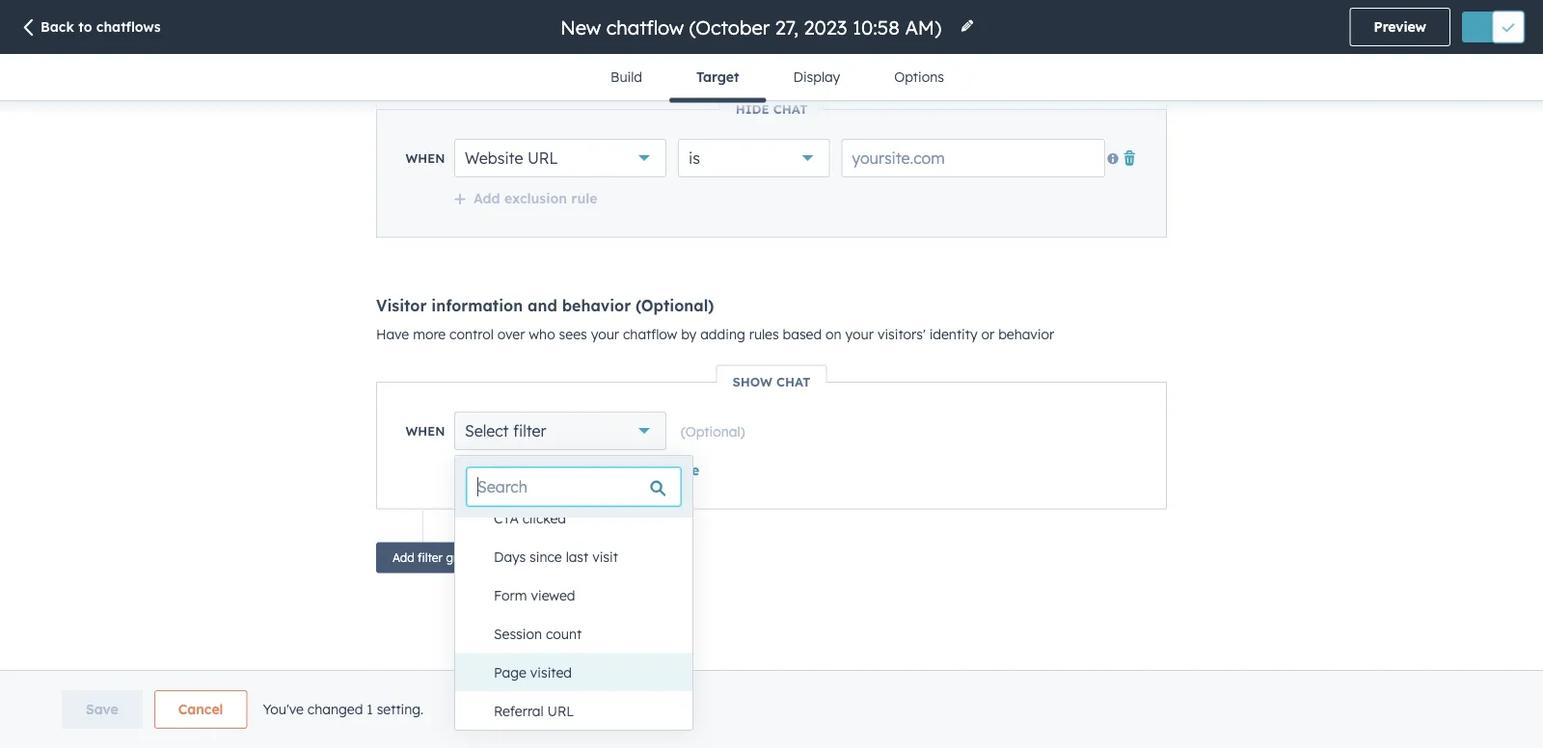 Task type: describe. For each thing, give the bounding box(es) containing it.
is button
[[678, 139, 830, 178]]

1
[[367, 701, 373, 718]]

viewed
[[531, 586, 575, 603]]

and
[[528, 296, 557, 315]]

when for website url
[[406, 151, 445, 166]]

clicked
[[523, 509, 566, 526]]

add filter group button
[[376, 543, 495, 574]]

add rule
[[474, 462, 530, 479]]

0 horizontal spatial behavior
[[562, 296, 631, 315]]

days
[[494, 548, 526, 565]]

navigation containing build
[[584, 54, 971, 103]]

website url
[[465, 149, 558, 168]]

1 your from the left
[[591, 326, 619, 343]]

have more control over who sees your chatflow by adding rules based on your visitors' identity or behavior
[[376, 326, 1054, 343]]

you've changed 1 setting.
[[263, 701, 424, 718]]

cta
[[494, 509, 519, 526]]

or
[[981, 326, 995, 343]]

1 vertical spatial add exclusion rule button
[[556, 462, 700, 479]]

chatflow
[[623, 326, 677, 343]]

session
[[494, 625, 542, 642]]

by
[[681, 326, 697, 343]]

select filter
[[465, 422, 546, 441]]

visited
[[530, 663, 572, 680]]

2 your from the left
[[846, 326, 874, 343]]

sees
[[559, 326, 587, 343]]

page visited button
[[475, 653, 693, 691]]

rules
[[749, 326, 779, 343]]

show
[[733, 374, 773, 390]]

since
[[530, 548, 562, 565]]

website
[[465, 149, 523, 168]]

days since last visit
[[494, 548, 618, 565]]

target
[[696, 68, 739, 85]]

url for referral url
[[547, 702, 574, 719]]

options button
[[867, 54, 971, 100]]

hide chat link
[[720, 101, 823, 117]]

add exclusion rule for add exclusion rule 'button' to the top
[[474, 190, 597, 207]]

based
[[783, 326, 822, 343]]

hide
[[736, 101, 770, 117]]

save button
[[62, 691, 143, 729]]

save
[[86, 701, 118, 718]]

0 vertical spatial add exclusion rule button
[[453, 190, 597, 207]]

preview
[[1374, 18, 1427, 35]]

add filter group
[[393, 551, 478, 566]]

yoursite.com text field
[[841, 139, 1105, 178]]

visitor information and  behavior (optional)
[[376, 296, 714, 315]]

1 horizontal spatial behavior
[[998, 326, 1054, 343]]

1 vertical spatial (optional)
[[681, 423, 745, 440]]

display
[[793, 68, 840, 85]]

build
[[611, 68, 642, 85]]

form viewed
[[494, 586, 575, 603]]

options
[[894, 68, 944, 85]]

chat for show chat
[[776, 374, 811, 390]]

hide chat
[[736, 101, 808, 117]]

have
[[376, 326, 409, 343]]

is
[[689, 149, 700, 168]]

you've
[[263, 701, 304, 718]]

chatflows
[[96, 18, 161, 35]]

referral
[[494, 702, 544, 719]]

session count
[[494, 625, 582, 642]]

referral url button
[[475, 691, 693, 730]]

back to chatflows
[[41, 18, 161, 35]]

website url button
[[454, 139, 667, 178]]

add for bottommost add exclusion rule 'button'
[[576, 462, 602, 479]]

select
[[465, 422, 509, 441]]



Task type: locate. For each thing, give the bounding box(es) containing it.
(optional)
[[636, 296, 714, 315], [681, 423, 745, 440]]

1 vertical spatial chat
[[776, 374, 811, 390]]

tab panel
[[376, 0, 1167, 108]]

0 vertical spatial chat
[[773, 101, 808, 117]]

referral url
[[494, 702, 574, 719]]

chat for hide chat
[[773, 101, 808, 117]]

exclusion
[[504, 190, 567, 207], [607, 462, 669, 479]]

rule for bottommost add exclusion rule 'button'
[[674, 462, 700, 479]]

2 when from the top
[[406, 424, 445, 439]]

1 horizontal spatial filter
[[513, 422, 546, 441]]

form
[[494, 586, 527, 603]]

select filter button
[[454, 412, 667, 451]]

to
[[78, 18, 92, 35]]

url right website
[[528, 149, 558, 168]]

navigation
[[584, 54, 971, 103]]

rule inside the add rule button
[[504, 462, 530, 479]]

1 vertical spatial filter
[[418, 551, 443, 566]]

url inside website url popup button
[[528, 149, 558, 168]]

behavior up "sees"
[[562, 296, 631, 315]]

add exclusion rule button up cta clicked button
[[556, 462, 700, 479]]

filter for add
[[418, 551, 443, 566]]

0 horizontal spatial exclusion
[[504, 190, 567, 207]]

last
[[566, 548, 589, 565]]

add exclusion rule button
[[453, 190, 597, 207], [556, 462, 700, 479]]

Search search field
[[467, 468, 681, 506]]

add left group
[[393, 551, 415, 566]]

url
[[528, 149, 558, 168], [547, 702, 574, 719]]

1 when from the top
[[406, 151, 445, 166]]

filter left group
[[418, 551, 443, 566]]

visitors'
[[878, 326, 926, 343]]

chat
[[773, 101, 808, 117], [776, 374, 811, 390]]

when left website
[[406, 151, 445, 166]]

setting.
[[377, 701, 424, 718]]

target button
[[669, 54, 766, 103]]

form viewed button
[[475, 576, 693, 614]]

show chat
[[733, 374, 811, 390]]

preview button
[[1350, 8, 1451, 46]]

group
[[446, 551, 478, 566]]

filter right the select
[[513, 422, 546, 441]]

add exclusion rule for bottommost add exclusion rule 'button'
[[576, 462, 700, 479]]

1 vertical spatial exclusion
[[607, 462, 669, 479]]

when
[[406, 151, 445, 166], [406, 424, 445, 439]]

add up cta clicked button
[[576, 462, 602, 479]]

back to chatflows button
[[19, 18, 161, 39]]

cta clicked
[[494, 509, 566, 526]]

1 horizontal spatial exclusion
[[607, 462, 669, 479]]

exclusion up cta clicked button
[[607, 462, 669, 479]]

1 vertical spatial add exclusion rule
[[576, 462, 700, 479]]

rule
[[571, 190, 597, 207], [504, 462, 530, 479], [674, 462, 700, 479]]

rule for add exclusion rule 'button' to the top
[[571, 190, 597, 207]]

add
[[474, 190, 500, 207], [474, 462, 500, 479], [576, 462, 602, 479], [393, 551, 415, 566]]

add exclusion rule button down website url on the left top of the page
[[453, 190, 597, 207]]

0 vertical spatial when
[[406, 151, 445, 166]]

filter inside dropdown button
[[513, 422, 546, 441]]

add down the select
[[474, 462, 500, 479]]

(optional) up by at the left top of page
[[636, 296, 714, 315]]

1 vertical spatial when
[[406, 424, 445, 439]]

add down website
[[474, 190, 500, 207]]

behavior right "or"
[[998, 326, 1054, 343]]

when left the select
[[406, 424, 445, 439]]

0 vertical spatial behavior
[[562, 296, 631, 315]]

page
[[494, 663, 527, 680]]

build button
[[584, 54, 669, 100]]

identity
[[930, 326, 978, 343]]

filter for select
[[513, 422, 546, 441]]

(optional) down show
[[681, 423, 745, 440]]

exclusion for add exclusion rule 'button' to the top
[[504, 190, 567, 207]]

cancel
[[178, 701, 223, 718]]

changed
[[308, 701, 363, 718]]

add inside the add rule button
[[474, 462, 500, 479]]

add for the add rule button
[[474, 462, 500, 479]]

add rule button
[[453, 462, 530, 479]]

0 horizontal spatial your
[[591, 326, 619, 343]]

add exclusion rule
[[474, 190, 597, 207], [576, 462, 700, 479]]

visit
[[592, 548, 618, 565]]

information
[[431, 296, 523, 315]]

1 vertical spatial url
[[547, 702, 574, 719]]

more
[[413, 326, 446, 343]]

back
[[41, 18, 74, 35]]

behavior
[[562, 296, 631, 315], [998, 326, 1054, 343]]

0 horizontal spatial filter
[[418, 551, 443, 566]]

when for select filter
[[406, 424, 445, 439]]

exclusion down website url on the left top of the page
[[504, 190, 567, 207]]

url inside referral url button
[[547, 702, 574, 719]]

exclusion for bottommost add exclusion rule 'button'
[[607, 462, 669, 479]]

cancel button
[[154, 691, 247, 729]]

add inside add filter group 'button'
[[393, 551, 415, 566]]

visitor
[[376, 296, 427, 315]]

filter
[[513, 422, 546, 441], [418, 551, 443, 566]]

1 horizontal spatial your
[[846, 326, 874, 343]]

add exclusion rule up cta clicked button
[[576, 462, 700, 479]]

0 vertical spatial add exclusion rule
[[474, 190, 597, 207]]

your
[[591, 326, 619, 343], [846, 326, 874, 343]]

0 vertical spatial url
[[528, 149, 558, 168]]

chat right hide at the left top of page
[[773, 101, 808, 117]]

2 horizontal spatial rule
[[674, 462, 700, 479]]

control
[[450, 326, 494, 343]]

1 horizontal spatial rule
[[571, 190, 597, 207]]

filter inside 'button'
[[418, 551, 443, 566]]

0 vertical spatial filter
[[513, 422, 546, 441]]

days since last visit button
[[475, 537, 693, 576]]

0 horizontal spatial rule
[[504, 462, 530, 479]]

show chat link
[[717, 374, 826, 390]]

display button
[[766, 54, 867, 100]]

add for add exclusion rule 'button' to the top
[[474, 190, 500, 207]]

who
[[529, 326, 555, 343]]

adding
[[700, 326, 745, 343]]

page visited
[[494, 663, 572, 680]]

None field
[[558, 14, 948, 40]]

your right on
[[846, 326, 874, 343]]

add exclusion rule down website url on the left top of the page
[[474, 190, 597, 207]]

0 vertical spatial exclusion
[[504, 190, 567, 207]]

url for website url
[[528, 149, 558, 168]]

0 vertical spatial (optional)
[[636, 296, 714, 315]]

chat right show
[[776, 374, 811, 390]]

url down visited
[[547, 702, 574, 719]]

your right "sees"
[[591, 326, 619, 343]]

cta clicked button
[[475, 499, 693, 537]]

count
[[546, 625, 582, 642]]

1 vertical spatial behavior
[[998, 326, 1054, 343]]

session count button
[[475, 614, 693, 653]]

on
[[826, 326, 842, 343]]

over
[[497, 326, 525, 343]]



Task type: vqa. For each thing, say whether or not it's contained in the screenshot.
the bottommost The Url
yes



